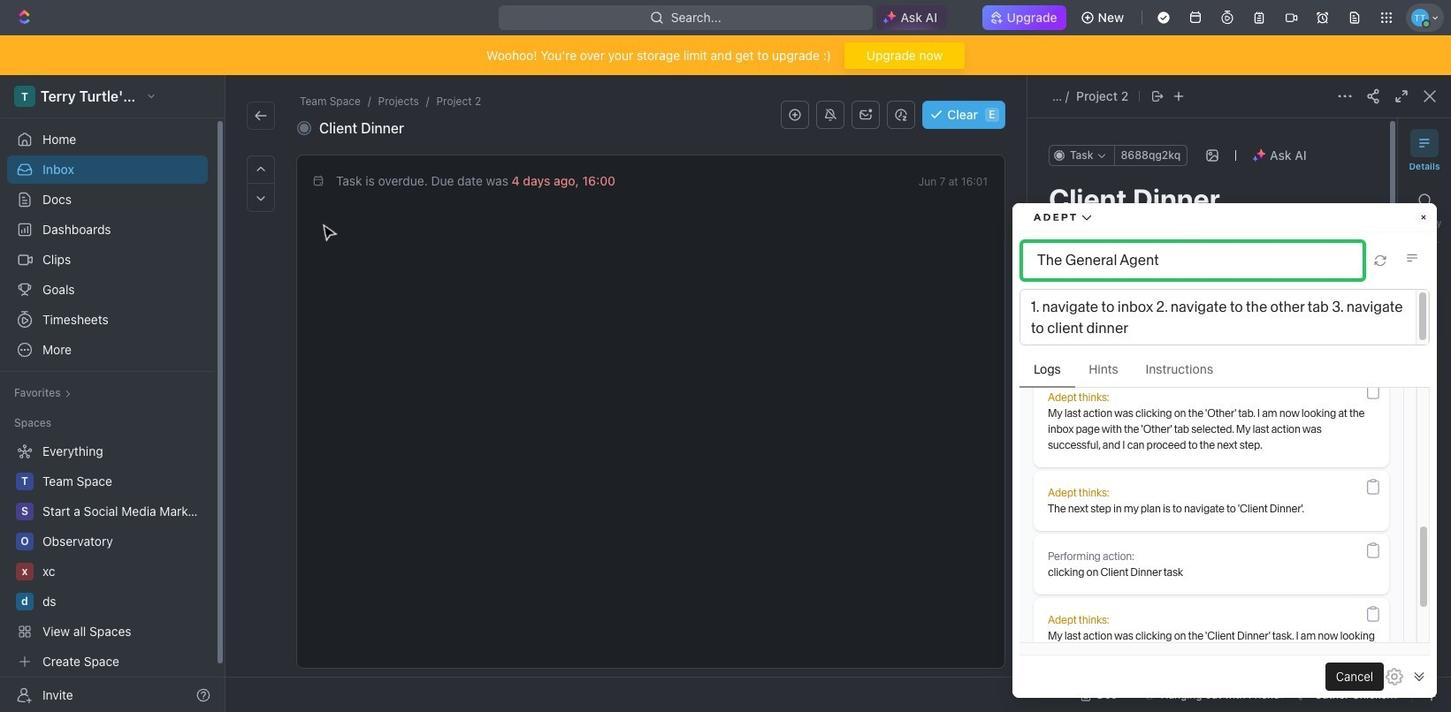 Task type: describe. For each thing, give the bounding box(es) containing it.
team space, , element
[[16, 473, 34, 491]]

tree inside sidebar navigation
[[7, 438, 208, 677]]

sidebar navigation
[[0, 75, 229, 713]]

start a social media marketing agency, , element
[[16, 503, 34, 521]]



Task type: vqa. For each thing, say whether or not it's contained in the screenshot.
bottommost time
no



Task type: locate. For each thing, give the bounding box(es) containing it.
tree
[[7, 438, 208, 677]]

terry turtle's workspace, , element
[[14, 86, 35, 107]]

tab list
[[1049, 561, 1366, 610]]

drumstick bite image
[[1299, 690, 1309, 701]]

None checkbox
[[1256, 670, 1270, 684]]

ds, , element
[[16, 593, 34, 611]]

observatory, , element
[[16, 533, 34, 551]]

Edit task name text field
[[1049, 182, 1366, 216]]

xc, , element
[[16, 563, 34, 581]]

task sidebar navigation tab list
[[1405, 129, 1444, 667]]



